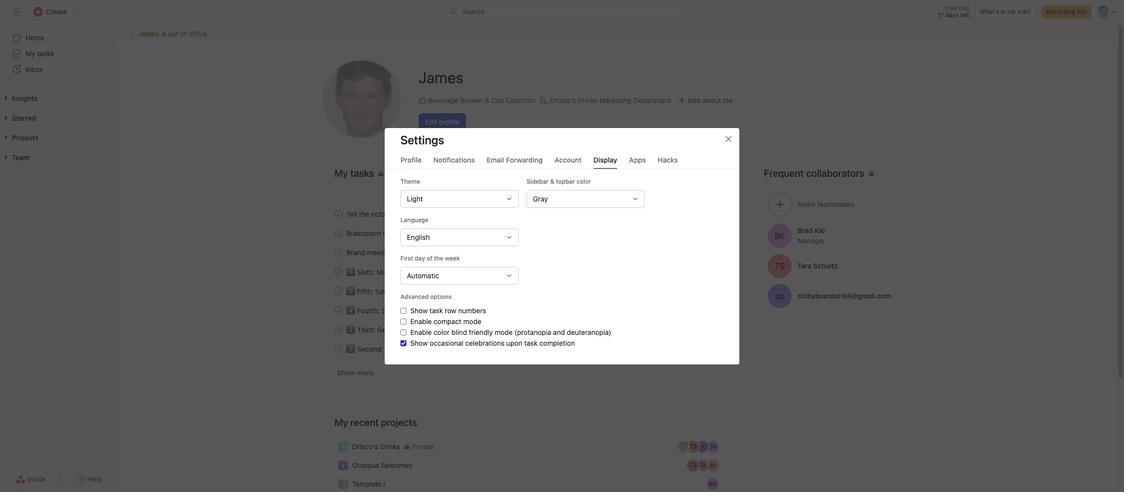 Task type: locate. For each thing, give the bounding box(es) containing it.
first day of the week
[[400, 254, 460, 262]]

my tasks link
[[6, 46, 112, 62]]

3 completed image from the top
[[332, 343, 344, 354]]

california
[[383, 229, 413, 237]]

completed image left brand at bottom
[[332, 247, 344, 258]]

my for my recent projects
[[334, 417, 348, 428]]

0 horizontal spatial marketing
[[422, 248, 454, 257]]

english
[[407, 233, 430, 241]]

completed checkbox left '3️⃣'
[[332, 323, 344, 335]]

completed checkbox left 6️⃣
[[332, 266, 344, 278]]

1 horizontal spatial &
[[550, 178, 554, 185]]

week
[[445, 254, 460, 262]]

time
[[392, 287, 406, 296]]

my up list image
[[334, 417, 348, 428]]

profile
[[439, 117, 459, 126]]

completed image left tell
[[332, 208, 344, 220]]

email
[[487, 155, 504, 164]]

brand
[[346, 248, 365, 257]]

0 vertical spatial mode
[[463, 317, 481, 325]]

5 completed checkbox from the top
[[332, 323, 344, 335]]

them
[[427, 210, 443, 218]]

0 horizontal spatial task
[[430, 306, 443, 314]]

0 horizontal spatial drinks
[[380, 442, 400, 451]]

drinks
[[578, 96, 598, 104], [380, 442, 400, 451]]

tara schultz
[[797, 261, 838, 270]]

1 vertical spatial completed checkbox
[[332, 285, 344, 297]]

Completed checkbox
[[332, 227, 344, 239], [332, 247, 344, 258], [332, 266, 344, 278], [332, 304, 344, 316], [332, 323, 344, 335]]

5 completed image from the top
[[332, 323, 344, 335]]

deuteranopia)
[[567, 328, 611, 336]]

2 horizontal spatial of
[[427, 254, 432, 262]]

Show task row numbers checkbox
[[400, 308, 406, 314]]

0 horizontal spatial drisco's
[[352, 442, 378, 451]]

task left row
[[430, 306, 443, 314]]

0 horizontal spatial with
[[395, 248, 408, 257]]

search
[[463, 7, 485, 16]]

color up gray dropdown button at the top of page
[[576, 178, 591, 185]]

completed image for 6️⃣
[[332, 266, 344, 278]]

completed image
[[332, 247, 344, 258], [332, 285, 344, 297], [332, 343, 344, 354]]

hacks button
[[658, 155, 678, 169]]

james for james is out of office.
[[138, 30, 159, 38]]

1 horizontal spatial you
[[481, 345, 492, 353]]

2 enable from the top
[[410, 328, 432, 336]]

close image
[[725, 135, 732, 143]]

completed image left the '5️⃣'
[[332, 285, 344, 297]]

0 horizontal spatial mode
[[463, 317, 481, 325]]

marketing down flavors
[[422, 248, 454, 257]]

completed image for brand
[[332, 247, 344, 258]]

gray
[[533, 194, 548, 203]]

out
[[168, 30, 178, 38]]

completed checkbox left tell
[[332, 208, 344, 220]]

0 horizontal spatial work
[[396, 268, 411, 276]]

with down brainstorm california cola flavors
[[395, 248, 408, 257]]

you left love
[[399, 210, 410, 218]]

james up beverage
[[419, 68, 463, 86]]

bk left pr
[[699, 462, 707, 469]]

2 completed checkbox from the top
[[332, 285, 344, 297]]

trial
[[959, 4, 969, 12]]

account button
[[555, 155, 582, 169]]

completed image left 6️⃣
[[332, 266, 344, 278]]

completed image left brainstorm
[[332, 227, 344, 239]]

completed checkbox for brainstorm
[[332, 227, 344, 239]]

inbox link
[[6, 62, 112, 77]]

1 vertical spatial in
[[461, 287, 467, 296]]

5️⃣ fifth: save time by collaborating in asana
[[346, 287, 488, 296]]

manager
[[797, 236, 825, 245]]

4️⃣ fourth: stay on top of incoming work
[[346, 306, 474, 315]]

0 vertical spatial drisco's
[[550, 96, 576, 104]]

1 horizontal spatial drinks
[[578, 96, 598, 104]]

drisco's drinks
[[352, 442, 400, 451]]

1 completed image from the top
[[332, 208, 344, 220]]

show task row numbers
[[410, 306, 486, 314]]

1 vertical spatial ts
[[689, 443, 697, 450]]

3 completed image from the top
[[332, 266, 344, 278]]

asana
[[468, 287, 488, 296]]

my left 'tasks'
[[26, 49, 35, 58]]

of right day
[[427, 254, 432, 262]]

sidebar & topbar color
[[527, 178, 591, 185]]

1 vertical spatial my
[[334, 417, 348, 428]]

& left topbar
[[550, 178, 554, 185]]

task down (protanopia
[[524, 339, 538, 347]]

you right for
[[481, 345, 492, 353]]

drisco's for drisco's drinks
[[352, 442, 378, 451]]

tell
[[346, 210, 357, 218]]

0 vertical spatial &
[[484, 96, 489, 104]]

1 horizontal spatial in
[[1001, 8, 1006, 15]]

2 vertical spatial completed checkbox
[[332, 343, 344, 354]]

1 completed image from the top
[[332, 247, 344, 258]]

1 horizontal spatial work
[[459, 306, 474, 315]]

color down enable compact mode at the left of the page
[[434, 328, 450, 336]]

1 horizontal spatial james
[[419, 68, 463, 86]]

hacks
[[658, 155, 678, 164]]

0 vertical spatial add
[[1046, 8, 1057, 15]]

1 completed checkbox from the top
[[332, 208, 344, 220]]

1 horizontal spatial marketing
[[600, 96, 631, 104]]

show left more
[[337, 368, 355, 377]]

3 completed checkbox from the top
[[332, 343, 344, 354]]

completed checkbox left brainstorm
[[332, 227, 344, 239]]

email forwarding
[[487, 155, 543, 164]]

enable down the top in the bottom left of the page
[[410, 317, 432, 325]]

0 vertical spatial in
[[1001, 8, 1006, 15]]

completed checkbox left the '5️⃣'
[[332, 285, 344, 297]]

completed checkbox for 2️⃣
[[332, 343, 344, 354]]

mode
[[463, 317, 481, 325], [495, 328, 513, 336]]

&
[[484, 96, 489, 104], [550, 178, 554, 185]]

drisco's drinks marketing department
[[550, 96, 671, 104]]

of
[[180, 30, 187, 38], [427, 254, 432, 262], [420, 306, 426, 315]]

completed checkbox for brand
[[332, 247, 344, 258]]

color
[[576, 178, 591, 185], [434, 328, 450, 336]]

add billing info
[[1046, 8, 1087, 15]]

0 horizontal spatial ja
[[348, 83, 375, 115]]

1 vertical spatial marketing
[[422, 248, 454, 257]]

0 vertical spatial of
[[180, 30, 187, 38]]

1 vertical spatial add
[[687, 96, 700, 104]]

enable up layout
[[410, 328, 432, 336]]

completed checkbox for 4️⃣
[[332, 304, 344, 316]]

0 horizontal spatial my
[[26, 49, 35, 58]]

bk up pr
[[709, 443, 717, 450]]

james is out of office.
[[138, 30, 209, 38]]

stay
[[382, 306, 396, 315]]

info
[[1077, 8, 1087, 15]]

2 completed image from the top
[[332, 285, 344, 297]]

james left is
[[138, 30, 159, 38]]

drisco's up octopus
[[352, 442, 378, 451]]

add left about
[[687, 96, 700, 104]]

1 horizontal spatial add
[[1046, 8, 1057, 15]]

2 completed checkbox from the top
[[332, 247, 344, 258]]

0 horizontal spatial james
[[138, 30, 159, 38]]

the down english
[[410, 248, 420, 257]]

1 vertical spatial color
[[434, 328, 450, 336]]

1 completed checkbox from the top
[[332, 227, 344, 239]]

2 vertical spatial show
[[337, 368, 355, 377]]

completed image for brainstorm
[[332, 227, 344, 239]]

with down enable compact mode at the left of the page
[[424, 326, 437, 334]]

automatic
[[407, 271, 439, 280]]

right
[[454, 345, 468, 353]]

manageable
[[413, 268, 452, 276]]

0 horizontal spatial you
[[399, 210, 410, 218]]

0 vertical spatial ja
[[348, 83, 375, 115]]

brewer
[[460, 96, 483, 104]]

add for add billing info
[[1046, 8, 1057, 15]]

2 vertical spatial of
[[420, 306, 426, 315]]

completed image left '3️⃣'
[[332, 323, 344, 335]]

the right find
[[400, 345, 411, 353]]

language
[[400, 216, 428, 223]]

billing
[[1058, 8, 1075, 15]]

0 vertical spatial enable
[[410, 317, 432, 325]]

1 horizontal spatial color
[[576, 178, 591, 185]]

mode up upon
[[495, 328, 513, 336]]

1 vertical spatial completed image
[[332, 285, 344, 297]]

0 horizontal spatial add
[[687, 96, 700, 104]]

show
[[410, 306, 428, 314], [410, 339, 428, 347], [337, 368, 355, 377]]

completed image for 5️⃣
[[332, 285, 344, 297]]

theme
[[400, 178, 420, 185]]

0 vertical spatial show
[[410, 306, 428, 314]]

marketing left the department
[[600, 96, 631, 104]]

add inside add billing info button
[[1046, 8, 1057, 15]]

& left "can"
[[484, 96, 489, 104]]

of right out
[[180, 30, 187, 38]]

completed image left 4️⃣
[[332, 304, 344, 316]]

save
[[375, 287, 390, 296]]

global element
[[0, 24, 118, 83]]

work right row
[[459, 306, 474, 315]]

show down "advanced" on the left of the page
[[410, 306, 428, 314]]

work down first
[[396, 268, 411, 276]]

find
[[385, 345, 399, 353]]

1 vertical spatial drisco's
[[352, 442, 378, 451]]

5️⃣
[[346, 287, 355, 296]]

4 completed checkbox from the top
[[332, 304, 344, 316]]

1 horizontal spatial mode
[[495, 328, 513, 336]]

add left billing
[[1046, 8, 1057, 15]]

add inside add about me button
[[687, 96, 700, 104]]

1 horizontal spatial co
[[775, 291, 784, 300]]

in
[[1001, 8, 1006, 15], [461, 287, 467, 296]]

gray button
[[527, 190, 645, 208]]

Enable compact mode checkbox
[[400, 318, 406, 324]]

add
[[1046, 8, 1057, 15], [687, 96, 700, 104]]

my inside my tasks link
[[26, 49, 35, 58]]

ts for pr
[[689, 462, 697, 469]]

the right tell
[[359, 210, 369, 218]]

my for my tasks
[[26, 49, 35, 58]]

1 horizontal spatial of
[[420, 306, 426, 315]]

show more
[[337, 368, 373, 377]]

completion
[[539, 339, 575, 347]]

4 completed image from the top
[[332, 304, 344, 316]]

completed image for 4️⃣
[[332, 304, 344, 316]]

0 vertical spatial completed checkbox
[[332, 208, 344, 220]]

of right the top in the bottom left of the page
[[420, 306, 426, 315]]

drisco's right 'councilor' at the top of the page
[[550, 96, 576, 104]]

1 horizontal spatial with
[[424, 326, 437, 334]]

1 horizontal spatial task
[[524, 339, 538, 347]]

the for find
[[400, 345, 411, 353]]

3 completed checkbox from the top
[[332, 266, 344, 278]]

for
[[470, 345, 479, 353]]

1 horizontal spatial drisco's
[[550, 96, 576, 104]]

6️⃣
[[346, 268, 355, 276]]

0 vertical spatial my
[[26, 49, 35, 58]]

show for show occasional celebrations upon task completion
[[410, 339, 428, 347]]

0 horizontal spatial &
[[484, 96, 489, 104]]

1 vertical spatial show
[[410, 339, 428, 347]]

2 completed image from the top
[[332, 227, 344, 239]]

light button
[[400, 190, 519, 208]]

1 vertical spatial james
[[419, 68, 463, 86]]

second:
[[357, 345, 383, 353]]

0 horizontal spatial in
[[461, 287, 467, 296]]

edit profile button
[[419, 113, 466, 131]]

you
[[399, 210, 410, 218], [481, 345, 492, 353]]

department
[[633, 96, 671, 104]]

2 vertical spatial completed image
[[332, 343, 344, 354]]

1 vertical spatial enable
[[410, 328, 432, 336]]

0 horizontal spatial co
[[699, 443, 706, 450]]

get
[[377, 326, 389, 334]]

compact
[[434, 317, 461, 325]]

1 vertical spatial you
[[481, 345, 492, 353]]

i
[[383, 480, 385, 488]]

mode down numbers
[[463, 317, 481, 325]]

1 vertical spatial ja
[[680, 443, 686, 450]]

settings
[[400, 133, 444, 147]]

my tasks
[[334, 167, 374, 179]]

0 vertical spatial james
[[138, 30, 159, 38]]

octopus
[[352, 461, 379, 469]]

2 vertical spatial ts
[[689, 462, 697, 469]]

1 horizontal spatial my
[[334, 417, 348, 428]]

completed image
[[332, 208, 344, 220], [332, 227, 344, 239], [332, 266, 344, 278], [332, 304, 344, 316], [332, 323, 344, 335]]

notifications
[[433, 155, 475, 164]]

with
[[395, 248, 408, 257], [424, 326, 437, 334]]

completed checkbox left brand at bottom
[[332, 247, 344, 258]]

1 vertical spatial drinks
[[380, 442, 400, 451]]

show for show more
[[337, 368, 355, 377]]

beverage
[[429, 96, 458, 104]]

brand meeting with the marketing team
[[346, 248, 471, 257]]

brainstorm
[[346, 229, 381, 237]]

what's in my trial?
[[980, 8, 1031, 15]]

frequent collaborators
[[764, 167, 864, 179]]

0 vertical spatial ts
[[775, 261, 785, 270]]

completed image for 3️⃣
[[332, 323, 344, 335]]

in left asana
[[461, 287, 467, 296]]

drisco's for drisco's drinks marketing department
[[550, 96, 576, 104]]

0 vertical spatial you
[[399, 210, 410, 218]]

17
[[938, 11, 944, 19]]

Completed checkbox
[[332, 208, 344, 220], [332, 285, 344, 297], [332, 343, 344, 354]]

show right show occasional celebrations upon task completion option
[[410, 339, 428, 347]]

the left week
[[434, 254, 443, 262]]

0 vertical spatial drinks
[[578, 96, 598, 104]]

completed checkbox left 4️⃣
[[332, 304, 344, 316]]

1 enable from the top
[[410, 317, 432, 325]]

1 vertical spatial work
[[459, 306, 474, 315]]

completed checkbox left 2️⃣
[[332, 343, 344, 354]]

2️⃣
[[346, 345, 355, 353]]

0 vertical spatial completed image
[[332, 247, 344, 258]]

in left my in the top of the page
[[1001, 8, 1006, 15]]

0 horizontal spatial of
[[180, 30, 187, 38]]

show inside 'button'
[[337, 368, 355, 377]]

completed image left 2️⃣
[[332, 343, 344, 354]]

can
[[491, 96, 504, 104]]



Task type: vqa. For each thing, say whether or not it's contained in the screenshot.
list box
no



Task type: describe. For each thing, give the bounding box(es) containing it.
2️⃣ second: find the layout that's right for you
[[346, 345, 492, 353]]

free trial 17 days left
[[938, 4, 969, 19]]

more
[[357, 368, 373, 377]]

add about me
[[687, 96, 733, 104]]

brad klo manager
[[797, 226, 825, 245]]

ja button
[[322, 60, 401, 138]]

display button
[[593, 155, 617, 169]]

6️⃣ sixth: make work manageable
[[346, 268, 452, 276]]

list image
[[340, 444, 346, 450]]

Show occasional celebrations upon task completion checkbox
[[400, 340, 406, 346]]

me
[[723, 96, 733, 104]]

template
[[352, 480, 381, 488]]

sidebar
[[527, 178, 549, 185]]

ja inside button
[[348, 83, 375, 115]]

0 vertical spatial with
[[395, 248, 408, 257]]

my tasks
[[26, 49, 54, 58]]

drinks for drisco's drinks
[[380, 442, 400, 451]]

0 vertical spatial color
[[576, 178, 591, 185]]

beverage brewer & can councilor
[[429, 96, 536, 104]]

recent projects
[[350, 417, 417, 428]]

specimen
[[381, 461, 413, 469]]

my
[[1007, 8, 1016, 15]]

days
[[945, 11, 958, 19]]

0 vertical spatial work
[[396, 268, 411, 276]]

completed image for 2️⃣
[[332, 343, 344, 354]]

sixth:
[[357, 268, 375, 276]]

layout
[[413, 345, 432, 353]]

collaborating
[[418, 287, 459, 296]]

show occasional celebrations upon task completion
[[410, 339, 575, 347]]

home
[[26, 33, 44, 42]]

add for add about me
[[687, 96, 700, 104]]

invite button
[[9, 470, 52, 488]]

love
[[412, 210, 425, 218]]

private
[[412, 442, 434, 451]]

invite
[[28, 475, 45, 483]]

bk left 'brad klo manager' at the right top of the page
[[775, 231, 785, 240]]

light
[[407, 194, 423, 203]]

left
[[960, 11, 969, 19]]

what's in my trial? button
[[975, 5, 1035, 19]]

1 vertical spatial of
[[427, 254, 432, 262]]

enable color blind friendly mode (protanopia and deuteranopia)
[[410, 328, 611, 336]]

inbox
[[26, 65, 43, 73]]

0 horizontal spatial color
[[434, 328, 450, 336]]

search button
[[446, 4, 682, 20]]

1 vertical spatial mode
[[495, 328, 513, 336]]

1 vertical spatial co
[[699, 443, 706, 450]]

completed checkbox for 5️⃣
[[332, 285, 344, 297]]

tasks
[[37, 49, 54, 58]]

email forwarding button
[[487, 155, 543, 169]]

in inside button
[[1001, 8, 1006, 15]]

ts for bk
[[689, 443, 697, 450]]

Enable color blind friendly mode (protanopia and deuteranopia) checkbox
[[400, 329, 406, 335]]

forwarding
[[506, 155, 543, 164]]

3️⃣ third: get organized with sections
[[346, 326, 466, 334]]

apps
[[629, 155, 646, 164]]

list image
[[340, 481, 346, 487]]

and
[[553, 328, 565, 336]]

blind
[[451, 328, 467, 336]]

councilor
[[506, 96, 536, 104]]

what's
[[980, 8, 999, 15]]

brad klo
[[797, 226, 825, 234]]

automatic button
[[400, 267, 519, 284]]

upon
[[506, 339, 522, 347]]

celebrations
[[465, 339, 504, 347]]

1 vertical spatial task
[[524, 339, 538, 347]]

completed checkbox for 3️⃣
[[332, 323, 344, 335]]

show for show task row numbers
[[410, 306, 428, 314]]

bk down pr
[[709, 480, 717, 488]]

brainstorm california cola flavors
[[346, 229, 452, 237]]

the for with
[[410, 248, 420, 257]]

numbers
[[458, 306, 486, 314]]

that's
[[434, 345, 452, 353]]

enable compact mode
[[410, 317, 481, 325]]

enable for enable compact mode
[[410, 317, 432, 325]]

profile
[[400, 155, 422, 164]]

my recent projects
[[334, 417, 417, 428]]

apps button
[[629, 155, 646, 169]]

4️⃣
[[346, 306, 355, 315]]

the for of
[[434, 254, 443, 262]]

completed image for tell
[[332, 208, 344, 220]]

0 vertical spatial task
[[430, 306, 443, 314]]

enable for enable color blind friendly mode (protanopia and deuteranopia)
[[410, 328, 432, 336]]

tell the octopus you love them
[[346, 210, 443, 218]]

1 vertical spatial with
[[424, 326, 437, 334]]

on
[[398, 306, 406, 315]]

trial?
[[1017, 8, 1031, 15]]

organized
[[391, 326, 422, 334]]

advanced
[[400, 293, 429, 300]]

fourth:
[[357, 306, 380, 315]]

rocket image
[[340, 463, 346, 468]]

search list box
[[446, 4, 682, 20]]

drinks for drisco's drinks marketing department
[[578, 96, 598, 104]]

(protanopia
[[514, 328, 551, 336]]

notifications button
[[433, 155, 475, 169]]

0 vertical spatial marketing
[[600, 96, 631, 104]]

1 vertical spatial &
[[550, 178, 554, 185]]

meeting
[[367, 248, 393, 257]]

james for james
[[419, 68, 463, 86]]

sections
[[439, 326, 466, 334]]

top
[[407, 306, 418, 315]]

flavors
[[431, 229, 452, 237]]

0 vertical spatial co
[[775, 291, 784, 300]]

completed checkbox for tell
[[332, 208, 344, 220]]

options
[[430, 293, 452, 300]]

completed checkbox for 6️⃣
[[332, 266, 344, 278]]

fifth:
[[357, 287, 373, 296]]

colbybrandon04@gmail.com
[[797, 291, 891, 300]]

hide sidebar image
[[13, 8, 21, 16]]

1 horizontal spatial ja
[[680, 443, 686, 450]]

add billing info button
[[1041, 5, 1092, 19]]



